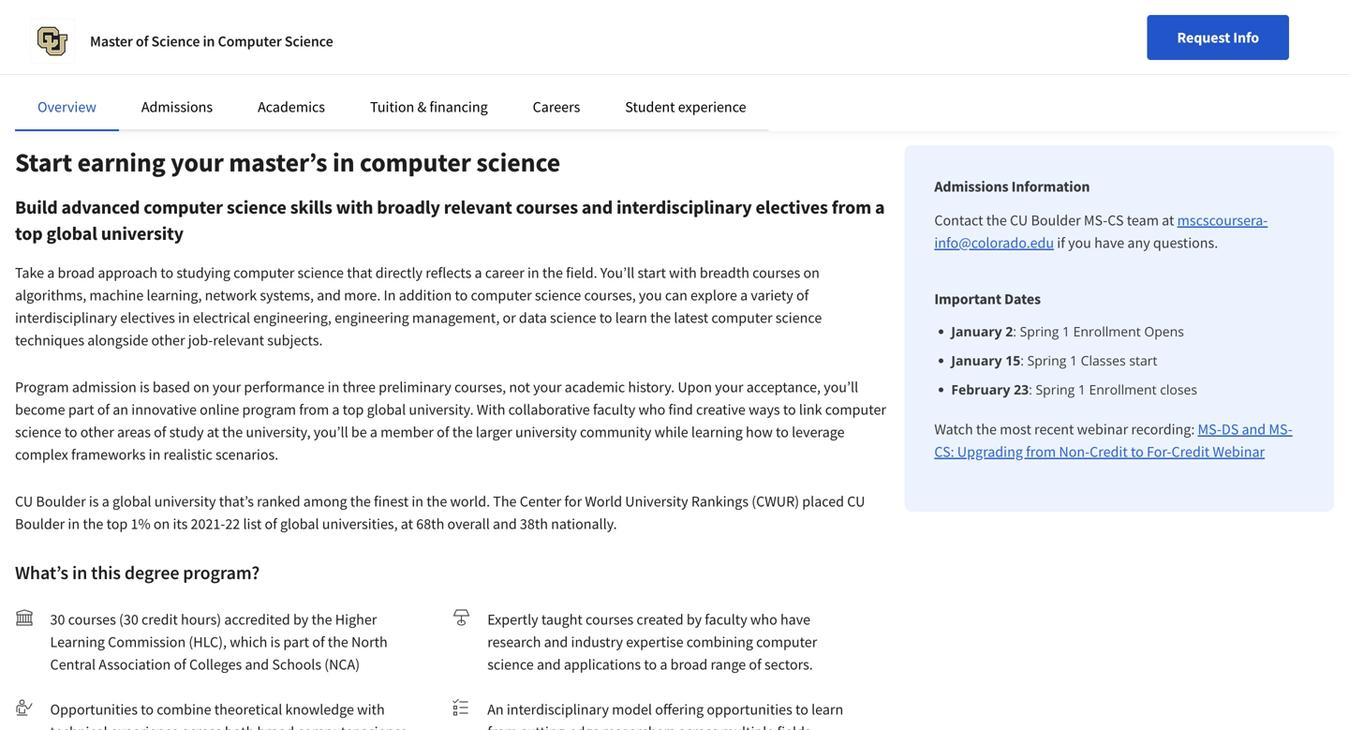 Task type: locate. For each thing, give the bounding box(es) containing it.
recording:
[[1132, 420, 1196, 439]]

electives down learning,
[[120, 308, 175, 327]]

global up member
[[367, 400, 406, 419]]

start up can
[[638, 263, 667, 282]]

start
[[638, 263, 667, 282], [1130, 352, 1158, 369]]

courses inside 30 courses (30 credit hours) accredited by the higher learning commission (hlc), which is part of the north central association of colleges and schools (nca)
[[68, 610, 116, 629]]

credit down "webinar"
[[1090, 442, 1129, 461]]

fields
[[778, 723, 812, 730]]

to up the management,
[[455, 286, 468, 305]]

reflects
[[426, 263, 472, 282]]

finest
[[374, 492, 409, 511]]

other inside "take a broad approach to studying computer science that directly reflects a career in the field. you'll start with breadth courses on algorithms, machine learning, network systems, and more. in addition to computer science courses, you can explore a variety of interdisciplinary electives in electrical engineering, engineering management, or data science to learn the latest computer science techniques alongside other job-relevant subjects."
[[151, 331, 185, 350]]

a right take on the left top of page
[[47, 263, 55, 282]]

0 horizontal spatial interdisciplinary
[[15, 308, 117, 327]]

1 vertical spatial university
[[516, 423, 577, 442]]

interdisciplinary down algorithms,
[[15, 308, 117, 327]]

top inside program admission is based on your performance in three preliminary courses, not your academic history. upon your acceptance, you'll become part of an innovative online program from a top global university. with collaborative faculty who find creative ways to link computer science to other areas of study at the university, you'll be a member of the larger university community while learning how to leverage complex frameworks in realistic scenarios.
[[343, 400, 364, 419]]

created
[[637, 610, 684, 629]]

0 vertical spatial faculty
[[593, 400, 636, 419]]

expertly
[[488, 610, 539, 629]]

top
[[15, 222, 43, 245], [343, 400, 364, 419], [106, 515, 128, 533]]

0 vertical spatial interdisciplinary
[[617, 195, 752, 219]]

2 horizontal spatial interdisciplinary
[[617, 195, 752, 219]]

1 vertical spatial you
[[639, 286, 663, 305]]

across down offering
[[679, 723, 719, 730]]

list containing january 2
[[942, 322, 1305, 399]]

to inside ms-ds and ms- cs: upgrading from non-credit to for-credit webinar
[[1131, 442, 1144, 461]]

is inside 30 courses (30 credit hours) accredited by the higher learning commission (hlc), which is part of the north central association of colleges and schools (nca)
[[270, 633, 280, 652]]

1 horizontal spatial on
[[193, 378, 210, 397]]

0 horizontal spatial other
[[80, 423, 114, 442]]

with right knowledge
[[357, 700, 385, 719]]

is
[[140, 378, 150, 397], [89, 492, 99, 511], [270, 633, 280, 652]]

1 vertical spatial :
[[1021, 352, 1025, 369]]

courses up variety
[[753, 263, 801, 282]]

1 vertical spatial with
[[670, 263, 697, 282]]

university inside cu boulder is a global university that's ranked among the finest in the world. the center for world university rankings (cwur) placed cu boulder in the top 1% on its 2021-22 list of global universities, at 68th overall and 38th nationally.
[[154, 492, 216, 511]]

global down advanced
[[46, 222, 97, 245]]

learn inside an interdisciplinary model offering opportunities to learn from cutting-edge researchers across multiple fields
[[812, 700, 844, 719]]

2 horizontal spatial top
[[343, 400, 364, 419]]

science left that
[[298, 263, 344, 282]]

science down research
[[488, 655, 534, 674]]

science down careers
[[477, 146, 561, 179]]

part inside program admission is based on your performance in three preliminary courses, not your academic history. upon your acceptance, you'll become part of an innovative online program from a top global university. with collaborative faculty who find creative ways to link computer science to other areas of study at the university, you'll be a member of the larger university community while learning how to leverage complex frameworks in realistic scenarios.
[[68, 400, 94, 419]]

to left combine
[[141, 700, 154, 719]]

computer inside build advanced computer science skills with broadly relevant courses and interdisciplinary electives from a top global university
[[144, 195, 223, 219]]

0 vertical spatial start
[[638, 263, 667, 282]]

ds
[[1222, 420, 1240, 439]]

across down combine
[[182, 723, 222, 730]]

your up creative
[[715, 378, 744, 397]]

credit
[[142, 610, 178, 629]]

learn down sectors.
[[812, 700, 844, 719]]

1 vertical spatial is
[[89, 492, 99, 511]]

university up its
[[154, 492, 216, 511]]

0 horizontal spatial who
[[639, 400, 666, 419]]

courses inside build advanced computer science skills with broadly relevant courses and interdisciplinary electives from a top global university
[[516, 195, 578, 219]]

: up 15
[[1014, 322, 1017, 340]]

: for february 23
[[1029, 381, 1033, 398]]

0 horizontal spatial is
[[89, 492, 99, 511]]

1 vertical spatial start
[[1130, 352, 1158, 369]]

university of colorado boulder logo image
[[30, 19, 75, 64]]

0 vertical spatial at
[[1163, 211, 1175, 230]]

2 horizontal spatial is
[[270, 633, 280, 652]]

0 vertical spatial part
[[68, 400, 94, 419]]

important
[[935, 290, 1002, 308]]

1 horizontal spatial admissions
[[935, 177, 1009, 196]]

1 vertical spatial have
[[781, 610, 811, 629]]

the
[[987, 211, 1008, 230], [543, 263, 563, 282], [651, 308, 671, 327], [977, 420, 997, 439], [222, 423, 243, 442], [453, 423, 473, 442], [350, 492, 371, 511], [427, 492, 447, 511], [83, 515, 103, 533], [312, 610, 332, 629], [328, 633, 349, 652]]

cu boulder is a global university that's ranked among the finest in the world. the center for world university rankings (cwur) placed cu boulder in the top 1% on its 2021-22 list of global universities, at 68th overall and 38th nationally.
[[15, 492, 866, 533]]

2 vertical spatial is
[[270, 633, 280, 652]]

start
[[15, 146, 72, 179]]

0 horizontal spatial science
[[151, 32, 200, 51]]

1 horizontal spatial ms-
[[1199, 420, 1222, 439]]

across inside an interdisciplinary model offering opportunities to learn from cutting-edge researchers across multiple fields
[[679, 723, 719, 730]]

higher
[[335, 610, 377, 629]]

1 vertical spatial courses,
[[455, 378, 506, 397]]

who up combining
[[751, 610, 778, 629]]

community
[[580, 423, 652, 442]]

by inside 30 courses (30 credit hours) accredited by the higher learning commission (hlc), which is part of the north central association of colleges and schools (nca)
[[293, 610, 309, 629]]

1 vertical spatial enrollment
[[1090, 381, 1157, 398]]

university.
[[409, 400, 474, 419]]

which
[[230, 633, 268, 652]]

0 horizontal spatial courses,
[[455, 378, 506, 397]]

north
[[352, 633, 388, 652]]

recent
[[1035, 420, 1075, 439]]

with right skills
[[336, 195, 373, 219]]

courses inside the 'expertly taught courses created by faculty who have research and industry expertise combining computer science and applications to a broad range of sectors.'
[[586, 610, 634, 629]]

have up sectors.
[[781, 610, 811, 629]]

technical
[[50, 723, 107, 730]]

of left colleges
[[174, 655, 186, 674]]

february 23 : spring 1 enrollment closes
[[952, 381, 1198, 398]]

2 horizontal spatial at
[[1163, 211, 1175, 230]]

offering
[[655, 700, 704, 719]]

universities,
[[322, 515, 398, 533]]

list item up classes
[[952, 322, 1305, 341]]

0 vertical spatial broad
[[58, 263, 95, 282]]

a inside cu boulder is a global university that's ranked among the finest in the world. the center for world university rankings (cwur) placed cu boulder in the top 1% on its 2021-22 list of global universities, at 68th overall and 38th nationally.
[[102, 492, 109, 511]]

global inside build advanced computer science skills with broadly relevant courses and interdisciplinary electives from a top global university
[[46, 222, 97, 245]]

23
[[1014, 381, 1029, 398]]

advanced
[[61, 195, 140, 219]]

request info button
[[1148, 15, 1290, 60]]

computer inside program admission is based on your performance in three preliminary courses, not your academic history. upon your acceptance, you'll become part of an innovative online program from a top global university. with collaborative faculty who find creative ways to link computer science to other areas of study at the university, you'll be a member of the larger university community while learning how to leverage complex frameworks in realistic scenarios.
[[826, 400, 887, 419]]

2 vertical spatial top
[[106, 515, 128, 533]]

in left computer
[[203, 32, 215, 51]]

0 vertical spatial experience
[[678, 97, 747, 116]]

schools
[[272, 655, 322, 674]]

enrollment down classes
[[1090, 381, 1157, 398]]

association
[[99, 655, 171, 674]]

you'll up leverage
[[824, 378, 859, 397]]

spring for 23
[[1036, 381, 1076, 398]]

faculty
[[593, 400, 636, 419], [705, 610, 748, 629]]

1 list item from the top
[[952, 322, 1305, 341]]

mscscoursera-
[[1178, 211, 1269, 230]]

from
[[832, 195, 872, 219], [299, 400, 329, 419], [1027, 442, 1057, 461], [488, 723, 518, 730]]

2 vertical spatial spring
[[1036, 381, 1076, 398]]

admissions
[[141, 97, 213, 116], [935, 177, 1009, 196]]

1 horizontal spatial is
[[140, 378, 150, 397]]

2 vertical spatial boulder
[[15, 515, 65, 533]]

at down online
[[207, 423, 219, 442]]

2 list item from the top
[[952, 351, 1305, 370]]

top inside build advanced computer science skills with broadly relevant courses and interdisciplinary electives from a top global university
[[15, 222, 43, 245]]

and right ds
[[1243, 420, 1267, 439]]

you'll
[[601, 263, 635, 282]]

computer inside opportunities to combine theoretical knowledge with technical experience across both broad computer scienc
[[297, 723, 359, 730]]

1 across from the left
[[182, 723, 222, 730]]

on left its
[[154, 515, 170, 533]]

admissions information
[[935, 177, 1091, 196]]

15
[[1006, 352, 1021, 369]]

credit down "recording:" on the right bottom of the page
[[1172, 442, 1210, 461]]

to up fields
[[796, 700, 809, 719]]

1 science from the left
[[151, 32, 200, 51]]

1 horizontal spatial courses,
[[585, 286, 636, 305]]

machine
[[89, 286, 144, 305]]

with inside opportunities to combine theoretical knowledge with technical experience across both broad computer scienc
[[357, 700, 385, 719]]

list
[[942, 322, 1305, 399]]

1 vertical spatial interdisciplinary
[[15, 308, 117, 327]]

january for january 2 : spring 1 enrollment opens
[[952, 322, 1003, 340]]

to down the expertise at the bottom of the page
[[644, 655, 657, 674]]

combine
[[157, 700, 211, 719]]

spring down january 15 : spring 1 classes start on the right of the page
[[1036, 381, 1076, 398]]

online
[[200, 400, 239, 419]]

computer up studying
[[144, 195, 223, 219]]

spring for 2
[[1021, 322, 1060, 340]]

world
[[585, 492, 623, 511]]

top down three
[[343, 400, 364, 419]]

1 vertical spatial part
[[283, 633, 309, 652]]

from inside ms-ds and ms- cs: upgrading from non-credit to for-credit webinar
[[1027, 442, 1057, 461]]

0 horizontal spatial at
[[207, 423, 219, 442]]

1 horizontal spatial at
[[401, 515, 413, 533]]

of up schools
[[312, 633, 325, 652]]

0 horizontal spatial relevant
[[213, 331, 264, 350]]

both
[[225, 723, 254, 730]]

science
[[151, 32, 200, 51], [285, 32, 333, 51]]

0 horizontal spatial you'll
[[314, 423, 348, 442]]

1 horizontal spatial part
[[283, 633, 309, 652]]

in right master's
[[333, 146, 355, 179]]

computer up 'systems,'
[[234, 263, 295, 282]]

1 horizontal spatial credit
[[1172, 442, 1210, 461]]

with inside build advanced computer science skills with broadly relevant courses and interdisciplinary electives from a top global university
[[336, 195, 373, 219]]

1 horizontal spatial you'll
[[824, 378, 859, 397]]

2 vertical spatial 1
[[1079, 381, 1086, 398]]

0 horizontal spatial broad
[[58, 263, 95, 282]]

university inside build advanced computer science skills with broadly relevant courses and interdisciplinary electives from a top global university
[[101, 222, 184, 245]]

1 horizontal spatial you
[[1069, 233, 1092, 252]]

1 horizontal spatial start
[[1130, 352, 1158, 369]]

0 vertical spatial is
[[140, 378, 150, 397]]

who down history.
[[639, 400, 666, 419]]

3 list item from the top
[[952, 380, 1305, 399]]

in
[[384, 286, 396, 305]]

courses,
[[585, 286, 636, 305], [455, 378, 506, 397]]

and left more.
[[317, 286, 341, 305]]

with inside "take a broad approach to studying computer science that directly reflects a career in the field. you'll start with breadth courses on algorithms, machine learning, network systems, and more. in addition to computer science courses, you can explore a variety of interdisciplinary electives in electrical engineering, engineering management, or data science to learn the latest computer science techniques alongside other job-relevant subjects."
[[670, 263, 697, 282]]

computer
[[360, 146, 471, 179], [144, 195, 223, 219], [234, 263, 295, 282], [471, 286, 532, 305], [712, 308, 773, 327], [826, 400, 887, 419], [757, 633, 818, 652], [297, 723, 359, 730]]

1 vertical spatial electives
[[120, 308, 175, 327]]

science down become on the bottom left of page
[[15, 423, 61, 442]]

spring right 2
[[1021, 322, 1060, 340]]

start down opens
[[1130, 352, 1158, 369]]

you inside "take a broad approach to studying computer science that directly reflects a career in the field. you'll start with breadth courses on algorithms, machine learning, network systems, and more. in addition to computer science courses, you can explore a variety of interdisciplinary electives in electrical engineering, engineering management, or data science to learn the latest computer science techniques alongside other job-relevant subjects."
[[639, 286, 663, 305]]

across inside opportunities to combine theoretical knowledge with technical experience across both broad computer scienc
[[182, 723, 222, 730]]

directly
[[376, 263, 423, 282]]

complex
[[15, 445, 68, 464]]

become
[[15, 400, 65, 419]]

list item down classes
[[952, 380, 1305, 399]]

:
[[1014, 322, 1017, 340], [1021, 352, 1025, 369], [1029, 381, 1033, 398]]

2 vertical spatial list item
[[952, 380, 1305, 399]]

range
[[711, 655, 746, 674]]

and down taught
[[544, 633, 568, 652]]

of
[[136, 32, 149, 51], [797, 286, 809, 305], [97, 400, 110, 419], [154, 423, 166, 442], [437, 423, 450, 442], [265, 515, 277, 533], [312, 633, 325, 652], [174, 655, 186, 674], [749, 655, 762, 674]]

study
[[169, 423, 204, 442]]

electives up variety
[[756, 195, 829, 219]]

1 credit from the left
[[1090, 442, 1129, 461]]

to inside the 'expertly taught courses created by faculty who have research and industry expertise combining computer science and applications to a broad range of sectors.'
[[644, 655, 657, 674]]

with for skills
[[336, 195, 373, 219]]

by right accredited
[[293, 610, 309, 629]]

you right if
[[1069, 233, 1092, 252]]

0 horizontal spatial admissions
[[141, 97, 213, 116]]

1 vertical spatial admissions
[[935, 177, 1009, 196]]

cu down complex
[[15, 492, 33, 511]]

1 vertical spatial january
[[952, 352, 1003, 369]]

1 horizontal spatial other
[[151, 331, 185, 350]]

&
[[418, 97, 427, 116]]

1 horizontal spatial electives
[[756, 195, 829, 219]]

your down 'admissions' link
[[171, 146, 224, 179]]

broadly
[[377, 195, 440, 219]]

to left for- on the right of the page
[[1131, 442, 1144, 461]]

january up february
[[952, 352, 1003, 369]]

2 vertical spatial with
[[357, 700, 385, 719]]

by up combining
[[687, 610, 702, 629]]

electives inside "take a broad approach to studying computer science that directly reflects a career in the field. you'll start with breadth courses on algorithms, machine learning, network systems, and more. in addition to computer science courses, you can explore a variety of interdisciplinary electives in electrical engineering, engineering management, or data science to learn the latest computer science techniques alongside other job-relevant subjects."
[[120, 308, 175, 327]]

a
[[876, 195, 885, 219], [47, 263, 55, 282], [475, 263, 482, 282], [741, 286, 748, 305], [332, 400, 340, 419], [370, 423, 378, 442], [102, 492, 109, 511], [660, 655, 668, 674]]

to up learning,
[[161, 263, 174, 282]]

1 horizontal spatial science
[[285, 32, 333, 51]]

at right team
[[1163, 211, 1175, 230]]

1 for 23
[[1079, 381, 1086, 398]]

to inside opportunities to combine theoretical knowledge with technical experience across both broad computer scienc
[[141, 700, 154, 719]]

admissions up contact
[[935, 177, 1009, 196]]

skills
[[290, 195, 333, 219]]

edge
[[570, 723, 600, 730]]

1 by from the left
[[293, 610, 309, 629]]

the down can
[[651, 308, 671, 327]]

learn down you'll
[[616, 308, 648, 327]]

cu up info@colorado.edu
[[1011, 211, 1029, 230]]

start inside "take a broad approach to studying computer science that directly reflects a career in the field. you'll start with breadth courses on algorithms, machine learning, network systems, and more. in addition to computer science courses, you can explore a variety of interdisciplinary electives in electrical engineering, engineering management, or data science to learn the latest computer science techniques alongside other job-relevant subjects."
[[638, 263, 667, 282]]

in up 68th
[[412, 492, 424, 511]]

ms-
[[1085, 211, 1108, 230], [1199, 420, 1222, 439], [1270, 420, 1293, 439]]

the up info@colorado.edu
[[987, 211, 1008, 230]]

computer inside the 'expertly taught courses created by faculty who have research and industry expertise combining computer science and applications to a broad range of sectors.'
[[757, 633, 818, 652]]

1 horizontal spatial learn
[[812, 700, 844, 719]]

upon
[[678, 378, 712, 397]]

1 horizontal spatial faculty
[[705, 610, 748, 629]]

experience down combine
[[110, 723, 179, 730]]

0 vertical spatial electives
[[756, 195, 829, 219]]

0 vertical spatial admissions
[[141, 97, 213, 116]]

university up approach
[[101, 222, 184, 245]]

1
[[1063, 322, 1071, 340], [1071, 352, 1078, 369], [1079, 381, 1086, 398]]

learn inside "take a broad approach to studying computer science that directly reflects a career in the field. you'll start with breadth courses on algorithms, machine learning, network systems, and more. in addition to computer science courses, you can explore a variety of interdisciplinary electives in electrical engineering, engineering management, or data science to learn the latest computer science techniques alongside other job-relevant subjects."
[[616, 308, 648, 327]]

2 horizontal spatial on
[[804, 263, 820, 282]]

and down the
[[493, 515, 517, 533]]

and inside 30 courses (30 credit hours) accredited by the higher learning commission (hlc), which is part of the north central association of colleges and schools (nca)
[[245, 655, 269, 674]]

approach
[[98, 263, 158, 282]]

have down cs
[[1095, 233, 1125, 252]]

38th
[[520, 515, 548, 533]]

0 horizontal spatial electives
[[120, 308, 175, 327]]

admission
[[72, 378, 137, 397]]

and inside build advanced computer science skills with broadly relevant courses and interdisciplinary electives from a top global university
[[582, 195, 613, 219]]

what's in this degree program?
[[15, 561, 260, 585]]

university
[[626, 492, 689, 511]]

broad inside "take a broad approach to studying computer science that directly reflects a career in the field. you'll start with breadth courses on algorithms, machine learning, network systems, and more. in addition to computer science courses, you can explore a variety of interdisciplinary electives in electrical engineering, engineering management, or data science to learn the latest computer science techniques alongside other job-relevant subjects."
[[58, 263, 95, 282]]

2 january from the top
[[952, 352, 1003, 369]]

0 vertical spatial relevant
[[444, 195, 513, 219]]

breadth
[[700, 263, 750, 282]]

career
[[485, 263, 525, 282]]

0 vertical spatial top
[[15, 222, 43, 245]]

of inside cu boulder is a global university that's ranked among the finest in the world. the center for world university rankings (cwur) placed cu boulder in the top 1% on its 2021-22 list of global universities, at 68th overall and 38th nationally.
[[265, 515, 277, 533]]

courses up the industry
[[586, 610, 634, 629]]

0 horizontal spatial you
[[639, 286, 663, 305]]

courses inside "take a broad approach to studying computer science that directly reflects a career in the field. you'll start with breadth courses on algorithms, machine learning, network systems, and more. in addition to computer science courses, you can explore a variety of interdisciplinary electives in electrical engineering, engineering management, or data science to learn the latest computer science techniques alongside other job-relevant subjects."
[[753, 263, 801, 282]]

0 horizontal spatial faculty
[[593, 400, 636, 419]]

part down admission
[[68, 400, 94, 419]]

0 horizontal spatial experience
[[110, 723, 179, 730]]

2 horizontal spatial broad
[[671, 655, 708, 674]]

of right list
[[265, 515, 277, 533]]

across
[[182, 723, 222, 730], [679, 723, 719, 730]]

top left 1%
[[106, 515, 128, 533]]

global inside program admission is based on your performance in three preliminary courses, not your academic history. upon your acceptance, you'll become part of an innovative online program from a top global university. with collaborative faculty who find creative ways to link computer science to other areas of study at the university, you'll be a member of the larger university community while learning how to leverage complex frameworks in realistic scenarios.
[[367, 400, 406, 419]]

from inside build advanced computer science skills with broadly relevant courses and interdisciplinary electives from a top global university
[[832, 195, 872, 219]]

by inside the 'expertly taught courses created by faculty who have research and industry expertise combining computer science and applications to a broad range of sectors.'
[[687, 610, 702, 629]]

2 across from the left
[[679, 723, 719, 730]]

at left 68th
[[401, 515, 413, 533]]

2 vertical spatial university
[[154, 492, 216, 511]]

0 horizontal spatial part
[[68, 400, 94, 419]]

creative
[[696, 400, 746, 419]]

1 horizontal spatial top
[[106, 515, 128, 533]]

1 vertical spatial at
[[207, 423, 219, 442]]

at inside cu boulder is a global university that's ranked among the finest in the world. the center for world university rankings (cwur) placed cu boulder in the top 1% on its 2021-22 list of global universities, at 68th overall and 38th nationally.
[[401, 515, 413, 533]]

0 horizontal spatial :
[[1014, 322, 1017, 340]]

find
[[669, 400, 693, 419]]

2 by from the left
[[687, 610, 702, 629]]

0 vertical spatial learn
[[616, 308, 648, 327]]

0 horizontal spatial have
[[781, 610, 811, 629]]

and inside "take a broad approach to studying computer science that directly reflects a career in the field. you'll start with breadth courses on algorithms, machine learning, network systems, and more. in addition to computer science courses, you can explore a variety of interdisciplinary electives in electrical engineering, engineering management, or data science to learn the latest computer science techniques alongside other job-relevant subjects."
[[317, 286, 341, 305]]

on right breadth
[[804, 263, 820, 282]]

1 horizontal spatial interdisciplinary
[[507, 700, 609, 719]]

with up can
[[670, 263, 697, 282]]

2 horizontal spatial ms-
[[1270, 420, 1293, 439]]

faculty up combining
[[705, 610, 748, 629]]

list item
[[952, 322, 1305, 341], [952, 351, 1305, 370], [952, 380, 1305, 399]]

interdisciplinary inside "take a broad approach to studying computer science that directly reflects a career in the field. you'll start with breadth courses on algorithms, machine learning, network systems, and more. in addition to computer science courses, you can explore a variety of interdisciplinary electives in electrical engineering, engineering management, or data science to learn the latest computer science techniques alongside other job-relevant subjects."
[[15, 308, 117, 327]]

0 vertical spatial who
[[639, 400, 666, 419]]

0 horizontal spatial top
[[15, 222, 43, 245]]

interdisciplinary inside an interdisciplinary model offering opportunities to learn from cutting-edge researchers across multiple fields
[[507, 700, 609, 719]]

courses up learning
[[68, 610, 116, 629]]

on up online
[[193, 378, 210, 397]]

0 horizontal spatial credit
[[1090, 442, 1129, 461]]

1 vertical spatial list item
[[952, 351, 1305, 370]]

0 vertical spatial enrollment
[[1074, 322, 1142, 340]]

you left can
[[639, 286, 663, 305]]

careers link
[[533, 97, 581, 116]]

1 vertical spatial experience
[[110, 723, 179, 730]]

broad down theoretical
[[257, 723, 294, 730]]

courses up field.
[[516, 195, 578, 219]]

enrollment
[[1074, 322, 1142, 340], [1090, 381, 1157, 398]]

is inside program admission is based on your performance in three preliminary courses, not your academic history. upon your acceptance, you'll become part of an innovative online program from a top global university. with collaborative faculty who find creative ways to link computer science to other areas of study at the university, you'll be a member of the larger university community while learning how to leverage complex frameworks in realistic scenarios.
[[140, 378, 150, 397]]

is inside cu boulder is a global university that's ranked among the finest in the world. the center for world university rankings (cwur) placed cu boulder in the top 1% on its 2021-22 list of global universities, at 68th overall and 38th nationally.
[[89, 492, 99, 511]]

systems,
[[260, 286, 314, 305]]

algorithms,
[[15, 286, 86, 305]]

0 vertical spatial university
[[101, 222, 184, 245]]

a left contact
[[876, 195, 885, 219]]

on inside program admission is based on your performance in three preliminary courses, not your academic history. upon your acceptance, you'll become part of an innovative online program from a top global university. with collaborative faculty who find creative ways to link computer science to other areas of study at the university, you'll be a member of the larger university community while learning how to leverage complex frameworks in realistic scenarios.
[[193, 378, 210, 397]]

0 vertical spatial you
[[1069, 233, 1092, 252]]

at inside program admission is based on your performance in three preliminary courses, not your academic history. upon your acceptance, you'll become part of an innovative online program from a top global university. with collaborative faculty who find creative ways to link computer science to other areas of study at the university, you'll be a member of the larger university community while learning how to leverage complex frameworks in realistic scenarios.
[[207, 423, 219, 442]]

0 horizontal spatial by
[[293, 610, 309, 629]]

admissions down the master of science in computer science
[[141, 97, 213, 116]]

relevant
[[444, 195, 513, 219], [213, 331, 264, 350]]

part inside 30 courses (30 credit hours) accredited by the higher learning commission (hlc), which is part of the north central association of colleges and schools (nca)
[[283, 633, 309, 652]]

2 horizontal spatial :
[[1029, 381, 1033, 398]]

1 up january 15 : spring 1 classes start on the right of the page
[[1063, 322, 1071, 340]]

for-
[[1147, 442, 1172, 461]]

0 vertical spatial with
[[336, 195, 373, 219]]

0 horizontal spatial across
[[182, 723, 222, 730]]

2 vertical spatial interdisciplinary
[[507, 700, 609, 719]]

academics link
[[258, 97, 325, 116]]

1 vertical spatial top
[[343, 400, 364, 419]]

the up "upgrading"
[[977, 420, 997, 439]]

electives
[[756, 195, 829, 219], [120, 308, 175, 327]]

1 horizontal spatial cu
[[848, 492, 866, 511]]

1 down classes
[[1079, 381, 1086, 398]]

relevant inside "take a broad approach to studying computer science that directly reflects a career in the field. you'll start with breadth courses on algorithms, machine learning, network systems, and more. in addition to computer science courses, you can explore a variety of interdisciplinary electives in electrical engineering, engineering management, or data science to learn the latest computer science techniques alongside other job-relevant subjects."
[[213, 331, 264, 350]]

0 horizontal spatial start
[[638, 263, 667, 282]]

1 january from the top
[[952, 322, 1003, 340]]

is right which
[[270, 633, 280, 652]]

computer up leverage
[[826, 400, 887, 419]]



Task type: describe. For each thing, give the bounding box(es) containing it.
1 horizontal spatial experience
[[678, 97, 747, 116]]

spring for 15
[[1028, 352, 1067, 369]]

member
[[381, 423, 434, 442]]

not
[[509, 378, 531, 397]]

computer up broadly at the left top of page
[[360, 146, 471, 179]]

science inside build advanced computer science skills with broadly relevant courses and interdisciplinary electives from a top global university
[[227, 195, 287, 219]]

computer down explore
[[712, 308, 773, 327]]

addition
[[399, 286, 452, 305]]

leverage
[[792, 423, 845, 442]]

tuition
[[370, 97, 415, 116]]

and inside cu boulder is a global university that's ranked among the finest in the world. the center for world university rankings (cwur) placed cu boulder in the top 1% on its 2021-22 list of global universities, at 68th overall and 38th nationally.
[[493, 515, 517, 533]]

and inside ms-ds and ms- cs: upgrading from non-credit to for-credit webinar
[[1243, 420, 1267, 439]]

watch
[[935, 420, 974, 439]]

model
[[612, 700, 652, 719]]

2 horizontal spatial cu
[[1011, 211, 1029, 230]]

subjects.
[[267, 331, 323, 350]]

in down learning,
[[178, 308, 190, 327]]

to inside an interdisciplinary model offering opportunities to learn from cutting-edge researchers across multiple fields
[[796, 700, 809, 719]]

research
[[488, 633, 541, 652]]

management,
[[412, 308, 500, 327]]

the down "university."
[[453, 423, 473, 442]]

program
[[15, 378, 69, 397]]

january 2 : spring 1 enrollment opens
[[952, 322, 1185, 340]]

data
[[519, 308, 547, 327]]

sectors.
[[765, 655, 814, 674]]

the up 68th
[[427, 492, 447, 511]]

overview
[[37, 97, 96, 116]]

in left this
[[72, 561, 87, 585]]

what's
[[15, 561, 68, 585]]

student experience link
[[626, 97, 747, 116]]

academics
[[258, 97, 325, 116]]

placed
[[803, 492, 845, 511]]

take
[[15, 263, 44, 282]]

of left an
[[97, 400, 110, 419]]

start earning your master's in computer science
[[15, 146, 561, 179]]

student
[[626, 97, 675, 116]]

a left variety
[[741, 286, 748, 305]]

webinar
[[1213, 442, 1266, 461]]

information
[[1012, 177, 1091, 196]]

that's
[[219, 492, 254, 511]]

in down areas
[[149, 445, 161, 464]]

based
[[153, 378, 190, 397]]

science inside the 'expertly taught courses created by faculty who have research and industry expertise combining computer science and applications to a broad range of sectors.'
[[488, 655, 534, 674]]

list item containing february 23
[[952, 380, 1305, 399]]

relevant inside build advanced computer science skills with broadly relevant courses and interdisciplinary electives from a top global university
[[444, 195, 513, 219]]

more.
[[344, 286, 381, 305]]

industry
[[571, 633, 623, 652]]

science right data
[[550, 308, 597, 327]]

engineering,
[[253, 308, 332, 327]]

computer
[[218, 32, 282, 51]]

start inside list item
[[1130, 352, 1158, 369]]

this
[[91, 561, 121, 585]]

in left three
[[328, 378, 340, 397]]

to down you'll
[[600, 308, 613, 327]]

learning
[[692, 423, 743, 442]]

your up online
[[213, 378, 241, 397]]

university inside program admission is based on your performance in three preliminary courses, not your academic history. upon your acceptance, you'll become part of an innovative online program from a top global university. with collaborative faculty who find creative ways to link computer science to other areas of study at the university, you'll be a member of the larger university community while learning how to leverage complex frameworks in realistic scenarios.
[[516, 423, 577, 442]]

: for january 2
[[1014, 322, 1017, 340]]

have inside the 'expertly taught courses created by faculty who have research and industry expertise combining computer science and applications to a broad range of sectors.'
[[781, 610, 811, 629]]

world.
[[450, 492, 490, 511]]

scenarios.
[[216, 445, 279, 464]]

academic
[[565, 378, 626, 397]]

experience inside opportunities to combine theoretical knowledge with technical experience across both broad computer scienc
[[110, 723, 179, 730]]

january for january 15 : spring 1 classes start
[[952, 352, 1003, 369]]

larger
[[476, 423, 513, 442]]

colleges
[[189, 655, 242, 674]]

among
[[304, 492, 347, 511]]

of inside the 'expertly taught courses created by faculty who have research and industry expertise combining computer science and applications to a broad range of sectors.'
[[749, 655, 762, 674]]

science inside program admission is based on your performance in three preliminary courses, not your academic history. upon your acceptance, you'll become part of an innovative online program from a top global university. with collaborative faculty who find creative ways to link computer science to other areas of study at the university, you'll be a member of the larger university community while learning how to leverage complex frameworks in realistic scenarios.
[[15, 423, 61, 442]]

preliminary
[[379, 378, 452, 397]]

engineering
[[335, 308, 409, 327]]

admissions for admissions
[[141, 97, 213, 116]]

list item containing january 2
[[952, 322, 1305, 341]]

request
[[1178, 28, 1231, 47]]

enrollment for opens
[[1074, 322, 1142, 340]]

1 for 15
[[1071, 352, 1078, 369]]

in up 'what's'
[[68, 515, 80, 533]]

its
[[173, 515, 188, 533]]

with for knowledge
[[357, 700, 385, 719]]

electives inside build advanced computer science skills with broadly relevant courses and interdisciplinary electives from a top global university
[[756, 195, 829, 219]]

tuition & financing link
[[370, 97, 488, 116]]

list item containing january 15
[[952, 351, 1305, 370]]

1 for 2
[[1063, 322, 1071, 340]]

from inside program admission is based on your performance in three preliminary courses, not your academic history. upon your acceptance, you'll become part of an innovative online program from a top global university. with collaborative faculty who find creative ways to link computer science to other areas of study at the university, you'll be a member of the larger university community while learning how to leverage complex frameworks in realistic scenarios.
[[299, 400, 329, 419]]

explore
[[691, 286, 738, 305]]

history.
[[629, 378, 675, 397]]

non-
[[1060, 442, 1090, 461]]

2 science from the left
[[285, 32, 333, 51]]

the up (nca)
[[328, 633, 349, 652]]

to left link
[[784, 400, 797, 419]]

faculty inside program admission is based on your performance in three preliminary courses, not your academic history. upon your acceptance, you'll become part of an innovative online program from a top global university. with collaborative faculty who find creative ways to link computer science to other areas of study at the university, you'll be a member of the larger university community while learning how to leverage complex frameworks in realistic scenarios.
[[593, 400, 636, 419]]

to right how
[[776, 423, 789, 442]]

areas
[[117, 423, 151, 442]]

tuition & financing
[[370, 97, 488, 116]]

on inside "take a broad approach to studying computer science that directly reflects a career in the field. you'll start with breadth courses on algorithms, machine learning, network systems, and more. in addition to computer science courses, you can explore a variety of interdisciplinary electives in electrical engineering, engineering management, or data science to learn the latest computer science techniques alongside other job-relevant subjects."
[[804, 263, 820, 282]]

1 vertical spatial boulder
[[36, 492, 86, 511]]

broad inside opportunities to combine theoretical knowledge with technical experience across both broad computer scienc
[[257, 723, 294, 730]]

(cwur)
[[752, 492, 800, 511]]

of down innovative
[[154, 423, 166, 442]]

learning,
[[147, 286, 202, 305]]

0 vertical spatial boulder
[[1032, 211, 1082, 230]]

that
[[347, 263, 373, 282]]

admissions for admissions information
[[935, 177, 1009, 196]]

central
[[50, 655, 96, 674]]

0 vertical spatial you'll
[[824, 378, 859, 397]]

applications
[[564, 655, 641, 674]]

to up complex
[[64, 423, 77, 442]]

expertly taught courses created by faculty who have research and industry expertise combining computer science and applications to a broad range of sectors.
[[488, 610, 818, 674]]

ranked
[[257, 492, 301, 511]]

the left 1%
[[83, 515, 103, 533]]

program admission is based on your performance in three preliminary courses, not your academic history. upon your acceptance, you'll become part of an innovative online program from a top global university. with collaborative faculty who find creative ways to link computer science to other areas of study at the university, you'll be a member of the larger university community while learning how to leverage complex frameworks in realistic scenarios.
[[15, 378, 887, 464]]

of right master
[[136, 32, 149, 51]]

program
[[242, 400, 296, 419]]

and down research
[[537, 655, 561, 674]]

link
[[800, 400, 823, 419]]

of down "university."
[[437, 423, 450, 442]]

in right the career
[[528, 263, 540, 282]]

opportunities to combine theoretical knowledge with technical experience across both broad computer scienc
[[50, 700, 408, 730]]

courses, inside program admission is based on your performance in three preliminary courses, not your academic history. upon your acceptance, you'll become part of an innovative online program from a top global university. with collaborative faculty who find creative ways to link computer science to other areas of study at the university, you'll be a member of the larger university community while learning how to leverage complex frameworks in realistic scenarios.
[[455, 378, 506, 397]]

0 horizontal spatial cu
[[15, 492, 33, 511]]

build advanced computer science skills with broadly relevant courses and interdisciplinary electives from a top global university
[[15, 195, 885, 245]]

rankings
[[692, 492, 749, 511]]

is for admission
[[140, 378, 150, 397]]

courses, inside "take a broad approach to studying computer science that directly reflects a career in the field. you'll start with breadth courses on algorithms, machine learning, network systems, and more. in addition to computer science courses, you can explore a variety of interdisciplinary electives in electrical engineering, engineering management, or data science to learn the latest computer science techniques alongside other job-relevant subjects."
[[585, 286, 636, 305]]

dates
[[1005, 290, 1042, 308]]

computer down the career
[[471, 286, 532, 305]]

info
[[1234, 28, 1260, 47]]

enrollment for closes
[[1090, 381, 1157, 398]]

science down field.
[[535, 286, 582, 305]]

a inside the 'expertly taught courses created by faculty who have research and industry expertise combining computer science and applications to a broad range of sectors.'
[[660, 655, 668, 674]]

: for january 15
[[1021, 352, 1025, 369]]

global up 1%
[[112, 492, 151, 511]]

financing
[[430, 97, 488, 116]]

if
[[1058, 233, 1066, 252]]

who inside the 'expertly taught courses created by faculty who have research and industry expertise combining computer science and applications to a broad range of sectors.'
[[751, 610, 778, 629]]

0 horizontal spatial ms-
[[1085, 211, 1108, 230]]

webinar
[[1078, 420, 1129, 439]]

the left higher
[[312, 610, 332, 629]]

a right program
[[332, 400, 340, 419]]

can
[[665, 286, 688, 305]]

who inside program admission is based on your performance in three preliminary courses, not your academic history. upon your acceptance, you'll become part of an innovative online program from a top global university. with collaborative faculty who find creative ways to link computer science to other areas of study at the university, you'll be a member of the larger university community while learning how to leverage complex frameworks in realistic scenarios.
[[639, 400, 666, 419]]

global down ranked
[[280, 515, 319, 533]]

faculty inside the 'expertly taught courses created by faculty who have research and industry expertise combining computer science and applications to a broad range of sectors.'
[[705, 610, 748, 629]]

2 credit from the left
[[1172, 442, 1210, 461]]

cutting-
[[521, 723, 570, 730]]

is for boulder
[[89, 492, 99, 511]]

the left field.
[[543, 263, 563, 282]]

knowledge
[[285, 700, 354, 719]]

commission
[[108, 633, 186, 652]]

ways
[[749, 400, 781, 419]]

ms-ds and ms- cs: upgrading from non-credit to for-credit webinar
[[935, 420, 1293, 461]]

opportunities
[[50, 700, 138, 719]]

other inside program admission is based on your performance in three preliminary courses, not your academic history. upon your acceptance, you'll become part of an innovative online program from a top global university. with collaborative faculty who find creative ways to link computer science to other areas of study at the university, you'll be a member of the larger university community while learning how to leverage complex frameworks in realistic scenarios.
[[80, 423, 114, 442]]

master's
[[229, 146, 328, 179]]

team
[[1128, 211, 1160, 230]]

broad inside the 'expertly taught courses created by faculty who have research and industry expertise combining computer science and applications to a broad range of sectors.'
[[671, 655, 708, 674]]

a inside build advanced computer science skills with broadly relevant courses and interdisciplinary electives from a top global university
[[876, 195, 885, 219]]

30
[[50, 610, 65, 629]]

on inside cu boulder is a global university that's ranked among the finest in the world. the center for world university rankings (cwur) placed cu boulder in the top 1% on its 2021-22 list of global universities, at 68th overall and 38th nationally.
[[154, 515, 170, 533]]

if you have any questions.
[[1055, 233, 1219, 252]]

interdisciplinary inside build advanced computer science skills with broadly relevant courses and interdisciplinary electives from a top global university
[[617, 195, 752, 219]]

with
[[477, 400, 506, 419]]

of inside "take a broad approach to studying computer science that directly reflects a career in the field. you'll start with breadth courses on algorithms, machine learning, network systems, and more. in addition to computer science courses, you can explore a variety of interdisciplinary electives in electrical engineering, engineering management, or data science to learn the latest computer science techniques alongside other job-relevant subjects."
[[797, 286, 809, 305]]

1 horizontal spatial have
[[1095, 233, 1125, 252]]

student experience
[[626, 97, 747, 116]]

the up universities,
[[350, 492, 371, 511]]

30 courses (30 credit hours) accredited by the higher learning commission (hlc), which is part of the north central association of colleges and schools (nca)
[[50, 610, 388, 674]]

the down online
[[222, 423, 243, 442]]

from inside an interdisciplinary model offering opportunities to learn from cutting-edge researchers across multiple fields
[[488, 723, 518, 730]]

a left the career
[[475, 263, 482, 282]]

a right be
[[370, 423, 378, 442]]

68th
[[416, 515, 445, 533]]

1 vertical spatial you'll
[[314, 423, 348, 442]]

upgrading
[[958, 442, 1024, 461]]

science down variety
[[776, 308, 822, 327]]

top inside cu boulder is a global university that's ranked among the finest in the world. the center for world university rankings (cwur) placed cu boulder in the top 1% on its 2021-22 list of global universities, at 68th overall and 38th nationally.
[[106, 515, 128, 533]]

your up collaborative at left
[[534, 378, 562, 397]]



Task type: vqa. For each thing, say whether or not it's contained in the screenshot.
3
no



